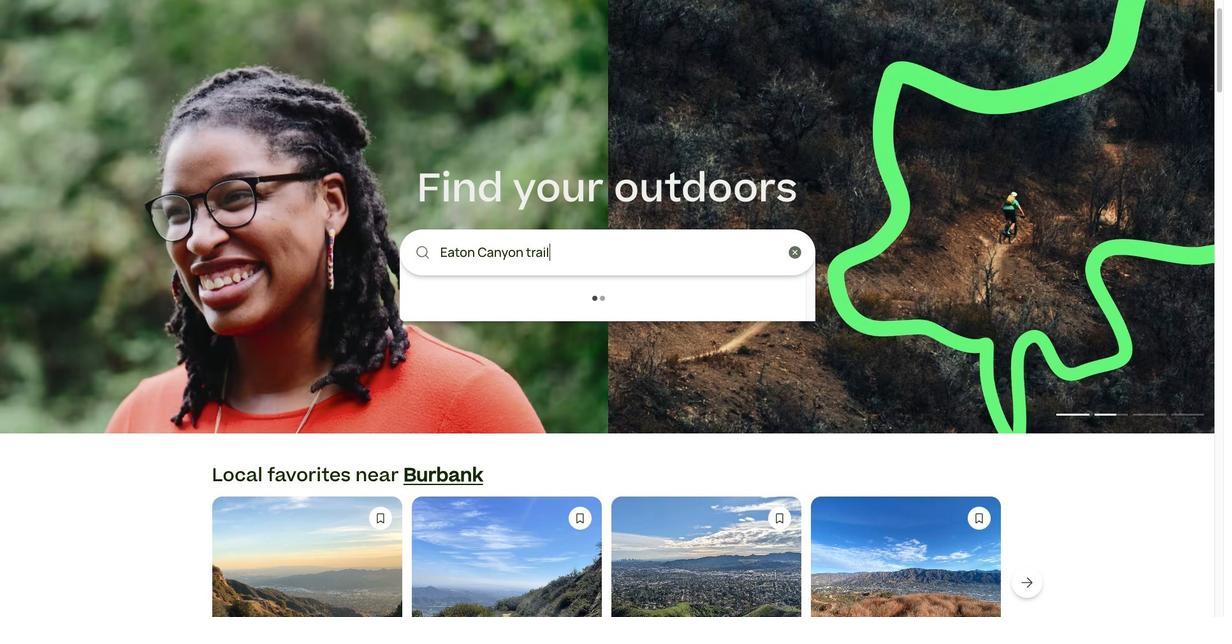 Task type: describe. For each thing, give the bounding box(es) containing it.
1 add to list image from the left
[[774, 512, 786, 525]]

an adult in an orange raincoat and a child in a grey sweatshirt with dark hair are hiking through a forest, the adult smiles as the child skips over a small log on the trail. image
[[0, 0, 1215, 434]]

2 add to list image from the left
[[973, 512, 986, 525]]

next image
[[1020, 575, 1035, 591]]

2 add to list image from the left
[[574, 512, 587, 525]]



Task type: locate. For each thing, give the bounding box(es) containing it.
0 horizontal spatial add to list image
[[374, 512, 387, 525]]

1 horizontal spatial add to list image
[[973, 512, 986, 525]]

add to list image
[[774, 512, 786, 525], [973, 512, 986, 525]]

1 add to list image from the left
[[374, 512, 387, 525]]

None search field
[[400, 230, 816, 322]]

1 horizontal spatial add to list image
[[574, 512, 587, 525]]

Search by city, park, or trail name field
[[441, 243, 781, 262]]

0 horizontal spatial add to list image
[[774, 512, 786, 525]]

dialog
[[0, 0, 1225, 618]]

clear image
[[788, 245, 803, 260]]

cookie consent banner dialog
[[15, 557, 1200, 602]]

add to list image
[[374, 512, 387, 525], [574, 512, 587, 525]]



Task type: vqa. For each thing, say whether or not it's contained in the screenshot.
Cookie Consent Banner dialog
yes



